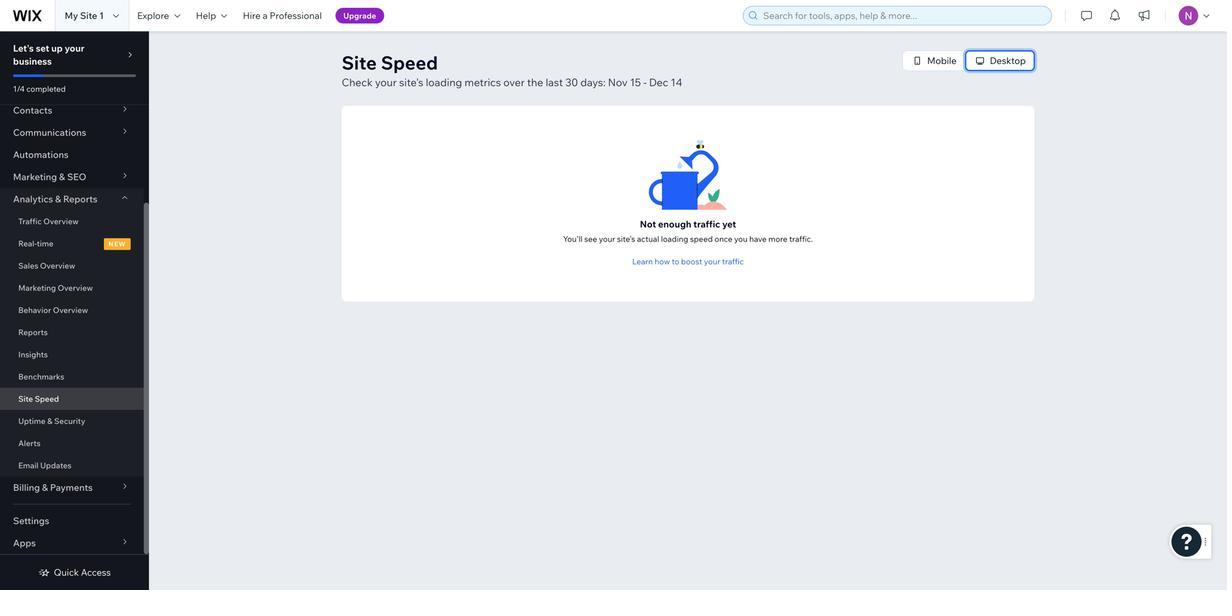 Task type: describe. For each thing, give the bounding box(es) containing it.
-
[[643, 76, 647, 89]]

1/4 completed
[[13, 84, 66, 94]]

how
[[655, 257, 670, 267]]

professional
[[270, 10, 322, 21]]

benchmarks link
[[0, 366, 144, 388]]

reports link
[[0, 322, 144, 344]]

see
[[584, 234, 597, 244]]

last
[[546, 76, 563, 89]]

analytics
[[13, 193, 53, 205]]

help button
[[188, 0, 235, 31]]

& for seo
[[59, 171, 65, 183]]

reports inside dropdown button
[[63, 193, 98, 205]]

metrics
[[465, 76, 501, 89]]

contacts button
[[0, 99, 144, 122]]

settings
[[13, 516, 49, 527]]

traffic inside 'link'
[[722, 257, 744, 267]]

not enough traffic yet you'll see your site's actual loading speed once you have more traffic.
[[563, 219, 813, 244]]

alerts
[[18, 439, 41, 449]]

15
[[630, 76, 641, 89]]

hire
[[243, 10, 261, 21]]

1 horizontal spatial site
[[80, 10, 97, 21]]

1
[[99, 10, 104, 21]]

analytics & reports
[[13, 193, 98, 205]]

updates
[[40, 461, 72, 471]]

my
[[65, 10, 78, 21]]

& for reports
[[55, 193, 61, 205]]

behavior overview
[[18, 306, 88, 315]]

Search for tools, apps, help & more... field
[[759, 7, 1048, 25]]

desktop button
[[966, 51, 1035, 71]]

email updates
[[18, 461, 72, 471]]

completed
[[26, 84, 66, 94]]

more
[[769, 234, 788, 244]]

site speed check your site's loading metrics over the last 30 days: nov 15 - dec 14
[[342, 51, 683, 89]]

& for payments
[[42, 482, 48, 494]]

overview for marketing overview
[[58, 283, 93, 293]]

traffic
[[18, 217, 42, 226]]

marketing for marketing & seo
[[13, 171, 57, 183]]

to
[[672, 257, 679, 267]]

marketing overview link
[[0, 277, 144, 299]]

automations
[[13, 149, 69, 160]]

nov
[[608, 76, 628, 89]]

email updates link
[[0, 455, 144, 477]]

up
[[51, 42, 63, 54]]

marketing for marketing overview
[[18, 283, 56, 293]]

upgrade button
[[336, 8, 384, 24]]

billing & payments
[[13, 482, 93, 494]]

site for site speed check your site's loading metrics over the last 30 days: nov 15 - dec 14
[[342, 51, 377, 74]]

benchmarks
[[18, 372, 64, 382]]

access
[[81, 567, 111, 579]]

you
[[734, 234, 748, 244]]

speed
[[690, 234, 713, 244]]

time
[[37, 239, 53, 249]]

overview for sales overview
[[40, 261, 75, 271]]

traffic inside not enough traffic yet you'll see your site's actual loading speed once you have more traffic.
[[694, 219, 720, 230]]

quick access
[[54, 567, 111, 579]]

apps
[[13, 538, 36, 549]]

automations link
[[0, 144, 144, 166]]

check
[[342, 76, 373, 89]]

hire a professional link
[[235, 0, 330, 31]]

your inside 'link'
[[704, 257, 721, 267]]

behavior overview link
[[0, 299, 144, 322]]

site speed
[[18, 394, 59, 404]]

let's
[[13, 42, 34, 54]]

mobile button
[[903, 51, 965, 71]]

business
[[13, 56, 52, 67]]

your inside let's set up your business
[[65, 42, 84, 54]]

explore
[[137, 10, 169, 21]]

communications button
[[0, 122, 144, 144]]

uptime & security
[[18, 417, 85, 426]]

help
[[196, 10, 216, 21]]

enough
[[658, 219, 692, 230]]

mobile
[[927, 55, 957, 66]]

set
[[36, 42, 49, 54]]

learn
[[632, 257, 653, 267]]



Task type: locate. For each thing, give the bounding box(es) containing it.
0 vertical spatial site
[[80, 10, 97, 21]]

overview down analytics & reports
[[43, 217, 79, 226]]

seo
[[67, 171, 86, 183]]

& right billing
[[42, 482, 48, 494]]

traffic.
[[789, 234, 813, 244]]

overview up the "behavior overview" "link"
[[58, 283, 93, 293]]

sales overview link
[[0, 255, 144, 277]]

marketing & seo
[[13, 171, 86, 183]]

site's inside not enough traffic yet you'll see your site's actual loading speed once you have more traffic.
[[617, 234, 635, 244]]

1 vertical spatial site's
[[617, 234, 635, 244]]

marketing inside popup button
[[13, 171, 57, 183]]

have
[[750, 234, 767, 244]]

overview inside the "behavior overview" "link"
[[53, 306, 88, 315]]

site left 1
[[80, 10, 97, 21]]

0 horizontal spatial site's
[[399, 76, 423, 89]]

site's
[[399, 76, 423, 89], [617, 234, 635, 244]]

quick
[[54, 567, 79, 579]]

1 vertical spatial traffic
[[722, 257, 744, 267]]

site inside site speed check your site's loading metrics over the last 30 days: nov 15 - dec 14
[[342, 51, 377, 74]]

communications
[[13, 127, 86, 138]]

traffic overview link
[[0, 210, 144, 233]]

you'll
[[563, 234, 583, 244]]

over
[[503, 76, 525, 89]]

traffic up speed
[[694, 219, 720, 230]]

1 horizontal spatial speed
[[381, 51, 438, 74]]

marketing up analytics
[[13, 171, 57, 183]]

upgrade
[[343, 11, 376, 21]]

not
[[640, 219, 656, 230]]

insights link
[[0, 344, 144, 366]]

& inside dropdown button
[[55, 193, 61, 205]]

loading left metrics
[[426, 76, 462, 89]]

actual
[[637, 234, 659, 244]]

boost
[[681, 257, 702, 267]]

& right uptime
[[47, 417, 52, 426]]

yet
[[722, 219, 736, 230]]

1 horizontal spatial reports
[[63, 193, 98, 205]]

overview inside sales overview link
[[40, 261, 75, 271]]

& inside popup button
[[59, 171, 65, 183]]

14
[[671, 76, 683, 89]]

site up check
[[342, 51, 377, 74]]

reports down the seo
[[63, 193, 98, 205]]

your right boost
[[704, 257, 721, 267]]

reports up insights
[[18, 328, 48, 338]]

site inside site speed link
[[18, 394, 33, 404]]

speed for site speed check your site's loading metrics over the last 30 days: nov 15 - dec 14
[[381, 51, 438, 74]]

overview for behavior overview
[[53, 306, 88, 315]]

your right check
[[375, 76, 397, 89]]

email
[[18, 461, 38, 471]]

speed inside site speed check your site's loading metrics over the last 30 days: nov 15 - dec 14
[[381, 51, 438, 74]]

traffic
[[694, 219, 720, 230], [722, 257, 744, 267]]

marketing up behavior
[[18, 283, 56, 293]]

overview up marketing overview
[[40, 261, 75, 271]]

overview inside marketing overview link
[[58, 283, 93, 293]]

loading inside site speed check your site's loading metrics over the last 30 days: nov 15 - dec 14
[[426, 76, 462, 89]]

&
[[59, 171, 65, 183], [55, 193, 61, 205], [47, 417, 52, 426], [42, 482, 48, 494]]

1 vertical spatial reports
[[18, 328, 48, 338]]

1 vertical spatial marketing
[[18, 283, 56, 293]]

0 vertical spatial reports
[[63, 193, 98, 205]]

a
[[263, 10, 268, 21]]

0 horizontal spatial site
[[18, 394, 33, 404]]

real-time
[[18, 239, 53, 249]]

days:
[[581, 76, 606, 89]]

0 horizontal spatial speed
[[35, 394, 59, 404]]

the
[[527, 76, 543, 89]]

site's left actual
[[617, 234, 635, 244]]

0 vertical spatial speed
[[381, 51, 438, 74]]

30
[[565, 76, 578, 89]]

site speed link
[[0, 388, 144, 410]]

0 horizontal spatial reports
[[18, 328, 48, 338]]

speed
[[381, 51, 438, 74], [35, 394, 59, 404]]

1 horizontal spatial site's
[[617, 234, 635, 244]]

1 vertical spatial site
[[342, 51, 377, 74]]

2 vertical spatial site
[[18, 394, 33, 404]]

hire a professional
[[243, 10, 322, 21]]

let's set up your business
[[13, 42, 84, 67]]

loading inside not enough traffic yet you'll see your site's actual loading speed once you have more traffic.
[[661, 234, 688, 244]]

traffic down you
[[722, 257, 744, 267]]

settings link
[[0, 510, 144, 533]]

your inside not enough traffic yet you'll see your site's actual loading speed once you have more traffic.
[[599, 234, 615, 244]]

marketing & seo button
[[0, 166, 144, 188]]

site's right check
[[399, 76, 423, 89]]

& down marketing & seo
[[55, 193, 61, 205]]

loading
[[426, 76, 462, 89], [661, 234, 688, 244]]

& inside popup button
[[42, 482, 48, 494]]

1 horizontal spatial loading
[[661, 234, 688, 244]]

sales
[[18, 261, 38, 271]]

2 horizontal spatial site
[[342, 51, 377, 74]]

1 vertical spatial speed
[[35, 394, 59, 404]]

new
[[109, 240, 126, 248]]

sidebar element
[[0, 0, 149, 591]]

desktop
[[990, 55, 1026, 66]]

once
[[715, 234, 733, 244]]

& for security
[[47, 417, 52, 426]]

speed inside sidebar element
[[35, 394, 59, 404]]

uptime
[[18, 417, 45, 426]]

your right up
[[65, 42, 84, 54]]

marketing
[[13, 171, 57, 183], [18, 283, 56, 293]]

your inside site speed check your site's loading metrics over the last 30 days: nov 15 - dec 14
[[375, 76, 397, 89]]

0 horizontal spatial traffic
[[694, 219, 720, 230]]

1/4
[[13, 84, 25, 94]]

sales overview
[[18, 261, 75, 271]]

reports
[[63, 193, 98, 205], [18, 328, 48, 338]]

your
[[65, 42, 84, 54], [375, 76, 397, 89], [599, 234, 615, 244], [704, 257, 721, 267]]

real-
[[18, 239, 37, 249]]

site up uptime
[[18, 394, 33, 404]]

quick access button
[[38, 567, 111, 579]]

payments
[[50, 482, 93, 494]]

overview for traffic overview
[[43, 217, 79, 226]]

speed for site speed
[[35, 394, 59, 404]]

0 vertical spatial marketing
[[13, 171, 57, 183]]

overview
[[43, 217, 79, 226], [40, 261, 75, 271], [58, 283, 93, 293], [53, 306, 88, 315]]

0 vertical spatial traffic
[[694, 219, 720, 230]]

insights
[[18, 350, 48, 360]]

alerts link
[[0, 433, 144, 455]]

site's inside site speed check your site's loading metrics over the last 30 days: nov 15 - dec 14
[[399, 76, 423, 89]]

security
[[54, 417, 85, 426]]

marketing overview
[[18, 283, 93, 293]]

0 horizontal spatial loading
[[426, 76, 462, 89]]

site for site speed
[[18, 394, 33, 404]]

0 vertical spatial loading
[[426, 76, 462, 89]]

uptime & security link
[[0, 410, 144, 433]]

marketing inside marketing overview link
[[18, 283, 56, 293]]

my site 1
[[65, 10, 104, 21]]

0 vertical spatial site's
[[399, 76, 423, 89]]

1 vertical spatial loading
[[661, 234, 688, 244]]

behavior
[[18, 306, 51, 315]]

loading down enough
[[661, 234, 688, 244]]

& left the seo
[[59, 171, 65, 183]]

billing & payments button
[[0, 477, 144, 499]]

billing
[[13, 482, 40, 494]]

1 horizontal spatial traffic
[[722, 257, 744, 267]]

apps button
[[0, 533, 144, 555]]

dec
[[649, 76, 668, 89]]

learn how to boost your traffic link
[[632, 256, 744, 268]]

site
[[80, 10, 97, 21], [342, 51, 377, 74], [18, 394, 33, 404]]

overview inside traffic overview link
[[43, 217, 79, 226]]

your right see
[[599, 234, 615, 244]]

overview down marketing overview link
[[53, 306, 88, 315]]



Task type: vqa. For each thing, say whether or not it's contained in the screenshot.
Upgrade
yes



